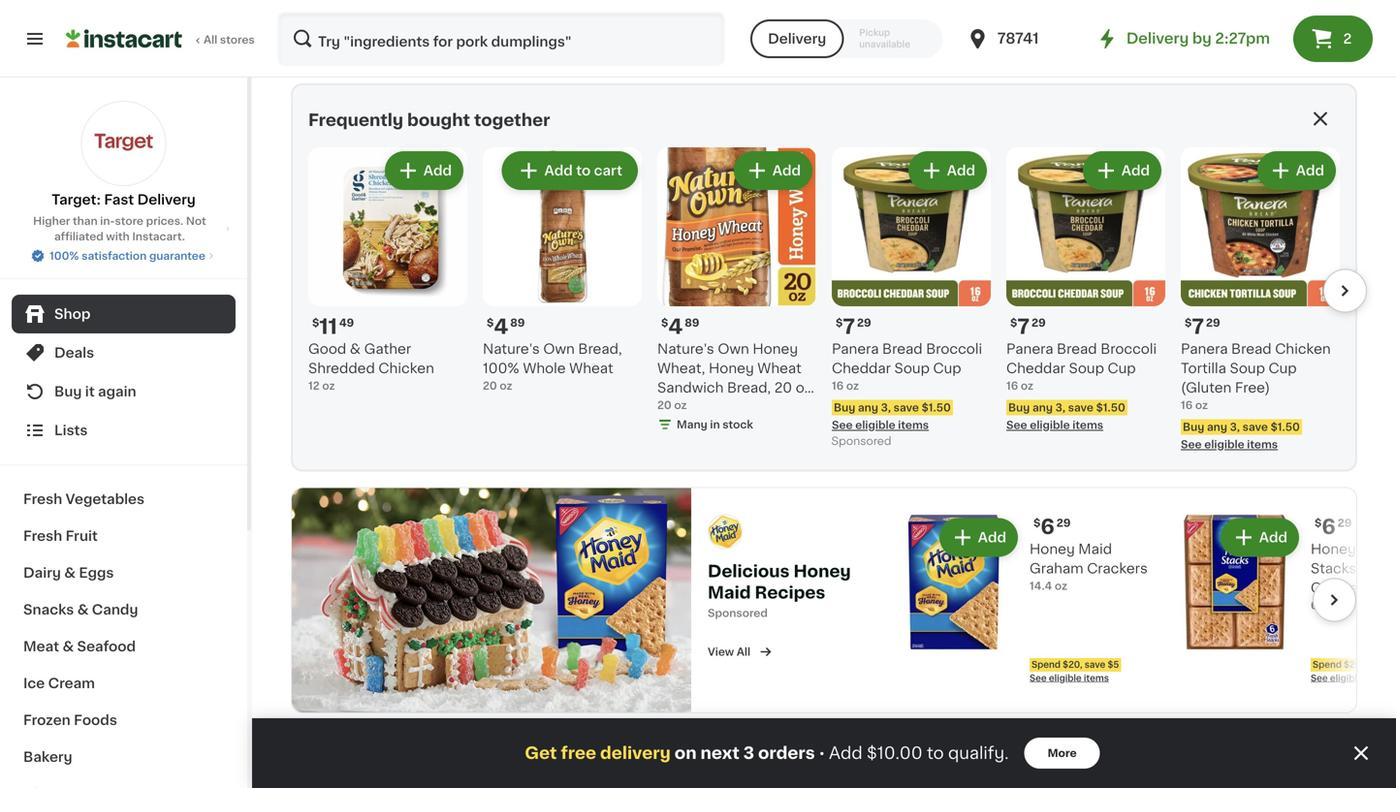 Task type: describe. For each thing, give the bounding box(es) containing it.
2 7 from the left
[[1018, 316, 1030, 337]]

1 panera from the left
[[832, 342, 879, 356]]

bakery
[[23, 751, 72, 764]]

honey inside honey maid  6 ct
[[1311, 542, 1356, 556]]

$ 4 89 for nature's own honey wheat, honey wheat sandwich bread, 20 oz loaf
[[661, 316, 700, 337]]

11.15 oz
[[832, 24, 871, 34]]

dairy & eggs
[[23, 566, 114, 580]]

more
[[1048, 748, 1077, 759]]

0 horizontal spatial buy any 3, save $1.50 see eligible items
[[832, 402, 951, 430]]

4 for nature's own honey wheat, honey wheat sandwich bread, 20 oz loaf
[[668, 316, 683, 337]]

on
[[675, 745, 697, 762]]

ice cream link
[[12, 665, 236, 702]]

tortilla
[[1181, 361, 1227, 375]]

add to cart
[[545, 164, 623, 177]]

target:
[[52, 193, 101, 207]]

get free delivery on next 3 orders • add $10.00 to qualify.
[[525, 745, 1009, 762]]

3
[[744, 745, 754, 762]]

snacks
[[23, 603, 74, 617]]

recipes
[[755, 585, 826, 601]]

lists
[[54, 424, 88, 437]]

target: fast delivery link
[[52, 101, 196, 209]]

soup inside panera bread chicken tortilla soup cup (gluten free) 16 oz
[[1230, 361, 1265, 375]]

nature's for wheat,
[[657, 342, 714, 356]]

$ inside $ 11 49
[[312, 317, 319, 328]]

78741
[[998, 32, 1039, 46]]

more button
[[1025, 738, 1100, 769]]

Search field
[[279, 14, 724, 64]]

$5 for honey maid 
[[1389, 661, 1396, 669]]

$10.00
[[867, 745, 923, 762]]

2 cup from the left
[[1108, 361, 1136, 375]]

view all
[[708, 647, 751, 657]]

12.6 oz
[[1193, 24, 1230, 34]]

ct
[[1321, 600, 1332, 611]]

12.6
[[1193, 24, 1214, 34]]

lists link
[[12, 411, 236, 450]]

crackers
[[1087, 562, 1148, 575]]

11.15
[[832, 24, 855, 34]]

16 oz
[[1012, 24, 1040, 34]]

it
[[85, 385, 95, 399]]

3 7 from the left
[[1192, 316, 1204, 337]]

item carousel region
[[281, 139, 1367, 462]]

100% satisfaction guarantee button
[[30, 244, 217, 264]]

2:27pm
[[1216, 32, 1270, 46]]

oz inside nature's own bread, 100% whole wheat 20 oz
[[500, 380, 513, 391]]

add inside 'button'
[[545, 164, 573, 177]]

20 inside nature's own bread, 100% whole wheat 20 oz
[[483, 380, 497, 391]]

buy inside buy it again link
[[54, 385, 82, 399]]

delivery button
[[751, 19, 844, 58]]

12.8 oz button
[[291, 0, 456, 37]]

meat & seafood link
[[12, 628, 236, 665]]

6 inside honey maid  6 ct
[[1311, 600, 1318, 611]]

honeymaid image
[[708, 514, 743, 549]]

shop
[[54, 307, 91, 321]]

in
[[710, 419, 720, 430]]

2 panera from the left
[[1007, 342, 1054, 356]]

fresh fruit
[[23, 529, 98, 543]]

$ 11 49
[[312, 316, 354, 337]]

fast
[[104, 193, 134, 207]]

11.15 oz button
[[832, 0, 997, 37]]

20 inside nature's own honey wheat, honey wheat sandwich bread, 20 oz loaf
[[775, 381, 792, 394]]

16 inside panera bread chicken tortilla soup cup (gluten free) 16 oz
[[1181, 400, 1193, 410]]

shop link
[[12, 295, 236, 334]]

frequently bought together
[[308, 112, 550, 128]]

1 vertical spatial all
[[737, 647, 751, 657]]

with
[[106, 231, 130, 242]]

2 horizontal spatial any
[[1207, 422, 1228, 432]]

all inside all stores 'link'
[[204, 34, 217, 45]]

spo
[[708, 608, 730, 619]]

spend for 6
[[1313, 661, 1342, 669]]

2 horizontal spatial $1.50
[[1271, 422, 1300, 432]]

deals link
[[12, 334, 236, 372]]

target: fast delivery
[[52, 193, 196, 207]]

11
[[319, 316, 337, 337]]

to inside 'button'
[[576, 164, 591, 177]]

bread, inside nature's own honey wheat, honey wheat sandwich bread, 20 oz loaf
[[727, 381, 771, 394]]

dairy
[[23, 566, 61, 580]]

delivery
[[600, 745, 671, 762]]

cart
[[594, 164, 623, 177]]

graham
[[1030, 562, 1084, 575]]

maid inside delicious honey maid recipes spo nsored
[[708, 585, 751, 601]]

89 for nature's own honey wheat, honey wheat sandwich bread, 20 oz loaf
[[685, 317, 700, 328]]

delivery by 2:27pm
[[1127, 32, 1270, 46]]

view
[[708, 647, 734, 657]]

frozen foods link
[[12, 702, 236, 739]]

service type group
[[751, 19, 943, 58]]

nature's for 100%
[[483, 342, 540, 356]]

buy it again link
[[12, 372, 236, 411]]

12
[[308, 380, 320, 391]]

qualify.
[[948, 745, 1009, 762]]

get
[[525, 745, 557, 762]]

eggs
[[79, 566, 114, 580]]

•
[[819, 746, 825, 761]]

shredded
[[308, 361, 375, 375]]

foods
[[74, 714, 117, 727]]

frequently
[[308, 112, 403, 128]]

good
[[308, 342, 346, 356]]

0 horizontal spatial any
[[858, 402, 879, 413]]

1 bread from the left
[[883, 342, 923, 356]]

oz inside 6.5 oz button
[[491, 24, 504, 34]]

2 button
[[1294, 16, 1373, 62]]

2 $ 7 29 from the left
[[1010, 316, 1046, 337]]

$5 for honey maid graham crackers
[[1108, 661, 1119, 669]]

own for honey
[[718, 342, 749, 356]]

89 for nature's own bread, 100% whole wheat
[[510, 317, 525, 328]]

target: fast delivery logo image
[[81, 101, 166, 186]]

orders
[[758, 745, 815, 762]]

1 horizontal spatial 20
[[657, 400, 672, 410]]

bought
[[407, 112, 470, 128]]

2 broccoli from the left
[[1101, 342, 1157, 356]]

higher
[[33, 216, 70, 226]]

6.5
[[471, 24, 489, 34]]

100% inside nature's own bread, 100% whole wheat 20 oz
[[483, 361, 520, 375]]

many
[[677, 419, 708, 430]]

oz inside 11.15 oz button
[[858, 24, 871, 34]]

1 soup from the left
[[895, 361, 930, 375]]

& for good
[[350, 342, 361, 356]]

good & gather shredded chicken 12 oz
[[308, 342, 434, 391]]

$20, for ct
[[1344, 661, 1364, 669]]

& for dairy
[[64, 566, 76, 580]]

own for whole
[[543, 342, 575, 356]]

ice
[[23, 677, 45, 690]]

section containing 11
[[281, 83, 1367, 472]]

fresh for fresh vegetables
[[23, 493, 62, 506]]

delivery by 2:27pm link
[[1096, 27, 1270, 50]]

satisfaction
[[82, 251, 147, 261]]

delivery for delivery by 2:27pm
[[1127, 32, 1189, 46]]

honey up stock
[[753, 342, 798, 356]]

& for meat
[[62, 640, 74, 654]]

chicken inside panera bread chicken tortilla soup cup (gluten free) 16 oz
[[1275, 342, 1331, 356]]

together
[[474, 112, 550, 128]]

oz inside 16 oz button
[[1027, 24, 1040, 34]]

1 horizontal spatial 3,
[[1056, 402, 1066, 413]]

4 for nature's own bread, 100% whole wheat
[[494, 316, 508, 337]]

12.8
[[291, 24, 313, 34]]

prices.
[[146, 216, 183, 226]]



Task type: vqa. For each thing, say whether or not it's contained in the screenshot.
the oz in the "nature's own bread, 100% whole wheat 20 oz"
yes



Task type: locate. For each thing, give the bounding box(es) containing it.
0 horizontal spatial spend
[[1032, 661, 1061, 669]]

2 horizontal spatial maid
[[1360, 542, 1394, 556]]

1 horizontal spatial all
[[737, 647, 751, 657]]

1 horizontal spatial own
[[718, 342, 749, 356]]

$5
[[1108, 661, 1119, 669], [1389, 661, 1396, 669]]

6 up graham
[[1041, 517, 1055, 537]]

0 vertical spatial all
[[204, 34, 217, 45]]

1 4 from the left
[[494, 316, 508, 337]]

oz inside 12.8 oz button
[[316, 24, 328, 34]]

& up shredded
[[350, 342, 361, 356]]

6
[[1041, 517, 1055, 537], [1322, 517, 1336, 537], [1311, 600, 1318, 611]]

3 panera from the left
[[1181, 342, 1228, 356]]

3,
[[881, 402, 891, 413], [1056, 402, 1066, 413], [1230, 422, 1240, 432]]

1 $ 7 29 from the left
[[836, 316, 871, 337]]

higher than in-store prices. not affiliated with instacart.
[[33, 216, 206, 242]]

1 horizontal spatial $20,
[[1344, 661, 1364, 669]]

nature's up wheat,
[[657, 342, 714, 356]]

honey up graham
[[1030, 542, 1075, 556]]

own up sandwich
[[718, 342, 749, 356]]

all right the view at right
[[737, 647, 751, 657]]

stock
[[723, 419, 753, 430]]

spend $20, save $5 see eligible items for ct
[[1311, 661, 1396, 683]]

2 horizontal spatial 7
[[1192, 316, 1204, 337]]

0 horizontal spatial $ 7 29
[[836, 316, 871, 337]]

1 nature's from the left
[[483, 342, 540, 356]]

1 panera bread broccoli cheddar soup cup 16 oz from the left
[[832, 342, 982, 391]]

0 horizontal spatial wheat
[[569, 361, 614, 375]]

2 horizontal spatial soup
[[1230, 361, 1265, 375]]

100% satisfaction guarantee
[[50, 251, 205, 261]]

0 horizontal spatial $1.50
[[922, 402, 951, 413]]

spend down ct
[[1313, 661, 1342, 669]]

to left cart
[[576, 164, 591, 177]]

2 horizontal spatial buy any 3, save $1.50 see eligible items
[[1181, 422, 1300, 450]]

0 horizontal spatial 6
[[1041, 517, 1055, 537]]

2 spend $20, save $5 see eligible items from the left
[[1311, 661, 1396, 683]]

higher than in-store prices. not affiliated with instacart. link
[[16, 213, 232, 244]]

maid for honey maid graham crackers
[[1079, 542, 1112, 556]]

2 horizontal spatial 6
[[1322, 517, 1336, 537]]

1 fresh from the top
[[23, 493, 62, 506]]

1 horizontal spatial $1.50
[[1096, 402, 1126, 413]]

1 horizontal spatial 6
[[1311, 600, 1318, 611]]

1 7 from the left
[[843, 316, 855, 337]]

0 horizontal spatial all
[[204, 34, 217, 45]]

$ 4 89 up wheat,
[[661, 316, 700, 337]]

bread inside panera bread chicken tortilla soup cup (gluten free) 16 oz
[[1232, 342, 1272, 356]]

1 horizontal spatial spend
[[1313, 661, 1342, 669]]

delicious
[[708, 563, 790, 580]]

$ 4 89 for nature's own bread, 100% whole wheat
[[487, 316, 525, 337]]

add button
[[387, 153, 462, 188], [736, 153, 811, 188], [910, 153, 985, 188], [1085, 153, 1160, 188], [1259, 153, 1334, 188], [941, 520, 1016, 555], [1223, 520, 1298, 555]]

delivery up prices.
[[137, 193, 196, 207]]

0 horizontal spatial broccoli
[[926, 342, 982, 356]]

1 89 from the left
[[510, 317, 525, 328]]

100% down affiliated
[[50, 251, 79, 261]]

1 vertical spatial to
[[927, 745, 944, 762]]

& left candy
[[77, 603, 89, 617]]

2 4 from the left
[[668, 316, 683, 337]]

$20,
[[1063, 661, 1083, 669], [1344, 661, 1364, 669]]

cream
[[48, 677, 95, 690]]

0 horizontal spatial 7
[[843, 316, 855, 337]]

1 horizontal spatial bread,
[[727, 381, 771, 394]]

many in stock
[[677, 419, 753, 430]]

spend $20, save $5 see eligible items for crackers
[[1030, 661, 1119, 683]]

panera bread broccoli cheddar soup cup 16 oz
[[832, 342, 982, 391], [1007, 342, 1157, 391]]

1 horizontal spatial panera bread broccoli cheddar soup cup 16 oz
[[1007, 342, 1157, 391]]

maid for honey maid 
[[1360, 542, 1394, 556]]

2 horizontal spatial panera
[[1181, 342, 1228, 356]]

0 vertical spatial 100%
[[50, 251, 79, 261]]

0 horizontal spatial delivery
[[137, 193, 196, 207]]

2 fresh from the top
[[23, 529, 62, 543]]

nature's up whole
[[483, 342, 540, 356]]

2 panera bread broccoli cheddar soup cup 16 oz from the left
[[1007, 342, 1157, 391]]

1 $20, from the left
[[1063, 661, 1083, 669]]

free)
[[1235, 381, 1271, 394]]

2 horizontal spatial $ 7 29
[[1185, 316, 1221, 337]]

fresh up dairy
[[23, 529, 62, 543]]

1 horizontal spatial panera
[[1007, 342, 1054, 356]]

0 vertical spatial bread,
[[578, 342, 622, 356]]

$20, for crackers
[[1063, 661, 1083, 669]]

0 horizontal spatial $ 6 29
[[1034, 517, 1071, 537]]

1 horizontal spatial $ 7 29
[[1010, 316, 1046, 337]]

0 horizontal spatial spend $20, save $5 see eligible items
[[1030, 661, 1119, 683]]

1 horizontal spatial buy any 3, save $1.50 see eligible items
[[1007, 402, 1126, 430]]

1 horizontal spatial 89
[[685, 317, 700, 328]]

4
[[494, 316, 508, 337], [668, 316, 683, 337]]

own up whole
[[543, 342, 575, 356]]

1 horizontal spatial nature's
[[657, 342, 714, 356]]

6 for honey maid 
[[1322, 517, 1336, 537]]

by
[[1193, 32, 1212, 46]]

14.4
[[1030, 581, 1052, 591]]

wheat for bread,
[[569, 361, 614, 375]]

stores
[[220, 34, 255, 45]]

6 for honey maid graham crackers
[[1041, 517, 1055, 537]]

honey maid graham crackers 14.4 oz
[[1030, 542, 1148, 591]]

1 vertical spatial 100%
[[483, 361, 520, 375]]

fresh vegetables
[[23, 493, 145, 506]]

78741 button
[[967, 12, 1083, 66]]

3 cup from the left
[[1269, 361, 1297, 375]]

to right $10.00
[[927, 745, 944, 762]]

honeymaid recipes image
[[292, 488, 691, 713]]

0 horizontal spatial soup
[[895, 361, 930, 375]]

broccoli
[[926, 342, 982, 356], [1101, 342, 1157, 356]]

& inside the good & gather shredded chicken 12 oz
[[350, 342, 361, 356]]

bread, inside nature's own bread, 100% whole wheat 20 oz
[[578, 342, 622, 356]]

0 horizontal spatial 100%
[[50, 251, 79, 261]]

4 up wheat,
[[668, 316, 683, 337]]

all stores link
[[66, 12, 256, 66]]

16 inside button
[[1012, 24, 1024, 34]]

dairy & eggs link
[[12, 555, 236, 592]]

wheat inside nature's own honey wheat, honey wheat sandwich bread, 20 oz loaf
[[758, 361, 802, 375]]

spend $20, save $5 see eligible items down ct
[[1311, 661, 1396, 683]]

0 horizontal spatial maid
[[708, 585, 751, 601]]

$20, up more button
[[1063, 661, 1083, 669]]

own inside nature's own honey wheat, honey wheat sandwich bread, 20 oz loaf
[[718, 342, 749, 356]]

1 vertical spatial bread,
[[727, 381, 771, 394]]

snacks & candy
[[23, 603, 138, 617]]

add inside treatment tracker modal dialog
[[829, 745, 863, 762]]

$ 6 29 for honey maid 
[[1315, 517, 1352, 537]]

6 up honey maid  6 ct
[[1322, 517, 1336, 537]]

6 left ct
[[1311, 600, 1318, 611]]

1 horizontal spatial $ 4 89
[[661, 316, 700, 337]]

own inside nature's own bread, 100% whole wheat 20 oz
[[543, 342, 575, 356]]

89 up whole
[[510, 317, 525, 328]]

bread,
[[578, 342, 622, 356], [727, 381, 771, 394]]

2 spend from the left
[[1313, 661, 1342, 669]]

$ 6 29 up honey maid  6 ct
[[1315, 517, 1352, 537]]

oz inside 12.6 oz "button"
[[1217, 24, 1230, 34]]

affiliated
[[54, 231, 104, 242]]

sandwich
[[657, 381, 724, 394]]

1 spend $20, save $5 see eligible items from the left
[[1030, 661, 1119, 683]]

instacart logo image
[[66, 27, 182, 50]]

2 horizontal spatial 20
[[775, 381, 792, 394]]

2 soup from the left
[[1069, 361, 1104, 375]]

0 vertical spatial chicken
[[1275, 342, 1331, 356]]

sponsored badge image
[[832, 436, 891, 447]]

honey up sandwich
[[709, 361, 754, 375]]

delivery left by
[[1127, 32, 1189, 46]]

maid
[[1079, 542, 1112, 556], [1360, 542, 1394, 556], [708, 585, 751, 601]]

0 horizontal spatial chicken
[[379, 361, 434, 375]]

2 horizontal spatial bread
[[1232, 342, 1272, 356]]

49
[[339, 317, 354, 328]]

2 $ 4 89 from the left
[[661, 316, 700, 337]]

all stores
[[204, 34, 255, 45]]

maid inside honey maid  6 ct
[[1360, 542, 1394, 556]]

1 $ 4 89 from the left
[[487, 316, 525, 337]]

$ 6 29 for honey maid graham crackers
[[1034, 517, 1071, 537]]

16
[[1012, 24, 1024, 34], [832, 380, 844, 391], [1007, 380, 1018, 391], [1181, 400, 1193, 410]]

than
[[73, 216, 98, 226]]

20
[[483, 380, 497, 391], [775, 381, 792, 394], [657, 400, 672, 410]]

$ 7 29
[[836, 316, 871, 337], [1010, 316, 1046, 337], [1185, 316, 1221, 337]]

$5 down honey maid  6 ct
[[1389, 661, 1396, 669]]

1 horizontal spatial cup
[[1108, 361, 1136, 375]]

guarantee
[[149, 251, 205, 261]]

1 vertical spatial chicken
[[379, 361, 434, 375]]

0 horizontal spatial cheddar
[[832, 361, 891, 375]]

2 horizontal spatial delivery
[[1127, 32, 1189, 46]]

instacart.
[[132, 231, 185, 242]]

spend
[[1032, 661, 1061, 669], [1313, 661, 1342, 669]]

2 nature's from the left
[[657, 342, 714, 356]]

chicken inside the good & gather shredded chicken 12 oz
[[379, 361, 434, 375]]

100%
[[50, 251, 79, 261], [483, 361, 520, 375]]

all left the stores
[[204, 34, 217, 45]]

2 bread from the left
[[1057, 342, 1097, 356]]

2 $20, from the left
[[1344, 661, 1364, 669]]

fresh for fresh fruit
[[23, 529, 62, 543]]

add inside product group
[[424, 164, 452, 177]]

soup
[[895, 361, 930, 375], [1069, 361, 1104, 375], [1230, 361, 1265, 375]]

1 horizontal spatial $5
[[1389, 661, 1396, 669]]

1 spend from the left
[[1032, 661, 1061, 669]]

wheat for honey
[[758, 361, 802, 375]]

1 horizontal spatial $ 6 29
[[1315, 517, 1352, 537]]

0 horizontal spatial $5
[[1108, 661, 1119, 669]]

nature's own bread, 100% whole wheat 20 oz
[[483, 342, 622, 391]]

2 $ 6 29 from the left
[[1315, 517, 1352, 537]]

add to cart button
[[504, 153, 636, 188]]

1 horizontal spatial 4
[[668, 316, 683, 337]]

1 cheddar from the left
[[832, 361, 891, 375]]

oz inside panera bread chicken tortilla soup cup (gluten free) 16 oz
[[1196, 400, 1208, 410]]

spend down the 14.4
[[1032, 661, 1061, 669]]

$20, down honey maid  6 ct
[[1344, 661, 1364, 669]]

100% left whole
[[483, 361, 520, 375]]

eligible
[[856, 420, 896, 430], [1030, 420, 1070, 430], [1205, 439, 1245, 450], [1049, 674, 1082, 683], [1330, 674, 1363, 683]]

honey inside honey maid graham crackers 14.4 oz
[[1030, 542, 1075, 556]]

0 horizontal spatial bread
[[883, 342, 923, 356]]

2 horizontal spatial cup
[[1269, 361, 1297, 375]]

product group
[[308, 147, 467, 393], [483, 147, 642, 393], [657, 147, 817, 436], [832, 147, 991, 452], [1007, 147, 1166, 433], [1181, 147, 1340, 452], [886, 514, 1160, 686], [1168, 514, 1396, 686]]

maid inside honey maid graham crackers 14.4 oz
[[1079, 542, 1112, 556]]

0 horizontal spatial 89
[[510, 317, 525, 328]]

deals
[[54, 346, 94, 360]]

1 vertical spatial fresh
[[23, 529, 62, 543]]

delivery left 11.15
[[768, 32, 826, 46]]

honey up recipes
[[794, 563, 851, 580]]

0 horizontal spatial 3,
[[881, 402, 891, 413]]

1 horizontal spatial 7
[[1018, 316, 1030, 337]]

89 up wheat,
[[685, 317, 700, 328]]

& right meat
[[62, 640, 74, 654]]

0 horizontal spatial bread,
[[578, 342, 622, 356]]

None search field
[[277, 12, 726, 66]]

frozen
[[23, 714, 71, 727]]

2
[[1344, 32, 1352, 46]]

16 oz button
[[1012, 0, 1177, 37]]

delivery for delivery
[[768, 32, 826, 46]]

gather
[[364, 342, 411, 356]]

wheat inside nature's own bread, 100% whole wheat 20 oz
[[569, 361, 614, 375]]

2 cheddar from the left
[[1007, 361, 1066, 375]]

oz inside honey maid graham crackers 14.4 oz
[[1055, 581, 1068, 591]]

product group containing 11
[[308, 147, 467, 393]]

3 bread from the left
[[1232, 342, 1272, 356]]

ice cream
[[23, 677, 95, 690]]

1 horizontal spatial bread
[[1057, 342, 1097, 356]]

loaf
[[657, 400, 688, 414]]

honey inside delicious honey maid recipes spo nsored
[[794, 563, 851, 580]]

2 own from the left
[[718, 342, 749, 356]]

2 $5 from the left
[[1389, 661, 1396, 669]]

1 $5 from the left
[[1108, 661, 1119, 669]]

6.5 oz button
[[471, 0, 636, 37]]

1 horizontal spatial delivery
[[768, 32, 826, 46]]

oz inside nature's own honey wheat, honey wheat sandwich bread, 20 oz loaf
[[796, 381, 812, 394]]

$
[[312, 317, 319, 328], [487, 317, 494, 328], [661, 317, 668, 328], [836, 317, 843, 328], [1010, 317, 1018, 328], [1185, 317, 1192, 328], [1034, 518, 1041, 528], [1315, 518, 1322, 528]]

fresh up the fresh fruit
[[23, 493, 62, 506]]

3 soup from the left
[[1230, 361, 1265, 375]]

1 horizontal spatial chicken
[[1275, 342, 1331, 356]]

spend for graham
[[1032, 661, 1061, 669]]

1 horizontal spatial cheddar
[[1007, 361, 1066, 375]]

panera
[[832, 342, 879, 356], [1007, 342, 1054, 356], [1181, 342, 1228, 356]]

snacks & candy link
[[12, 592, 236, 628]]

section
[[281, 83, 1367, 472]]

2 89 from the left
[[685, 317, 700, 328]]

1 cup from the left
[[933, 361, 962, 375]]

0 horizontal spatial $ 4 89
[[487, 316, 525, 337]]

1 horizontal spatial to
[[927, 745, 944, 762]]

0 horizontal spatial panera bread broccoli cheddar soup cup 16 oz
[[832, 342, 982, 391]]

0 horizontal spatial panera
[[832, 342, 879, 356]]

& left eggs
[[64, 566, 76, 580]]

oz
[[316, 24, 328, 34], [491, 24, 504, 34], [858, 24, 871, 34], [1027, 24, 1040, 34], [1217, 24, 1230, 34], [322, 380, 335, 391], [500, 380, 513, 391], [846, 380, 859, 391], [1021, 380, 1034, 391], [796, 381, 812, 394], [674, 400, 687, 410], [1196, 400, 1208, 410], [1055, 581, 1068, 591]]

honey
[[753, 342, 798, 356], [709, 361, 754, 375], [1030, 542, 1075, 556], [1311, 542, 1356, 556], [794, 563, 851, 580]]

1 horizontal spatial maid
[[1079, 542, 1112, 556]]

panera bread chicken tortilla soup cup (gluten free) 16 oz
[[1181, 342, 1331, 410]]

free
[[561, 745, 596, 762]]

0 vertical spatial to
[[576, 164, 591, 177]]

$1.50
[[922, 402, 951, 413], [1096, 402, 1126, 413], [1271, 422, 1300, 432]]

1 horizontal spatial soup
[[1069, 361, 1104, 375]]

12.6 oz button
[[1193, 0, 1358, 37]]

nature's inside nature's own honey wheat, honey wheat sandwich bread, 20 oz loaf
[[657, 342, 714, 356]]

100% inside "button"
[[50, 251, 79, 261]]

0 horizontal spatial 4
[[494, 316, 508, 337]]

honey maid  6 ct
[[1311, 542, 1396, 611]]

1 broccoli from the left
[[926, 342, 982, 356]]

cup inside panera bread chicken tortilla soup cup (gluten free) 16 oz
[[1269, 361, 1297, 375]]

delivery inside button
[[768, 32, 826, 46]]

spend $20, save $5 see eligible items up more button
[[1030, 661, 1119, 683]]

delivery
[[1127, 32, 1189, 46], [768, 32, 826, 46], [137, 193, 196, 207]]

1 horizontal spatial any
[[1033, 402, 1053, 413]]

0 horizontal spatial cup
[[933, 361, 962, 375]]

panera inside panera bread chicken tortilla soup cup (gluten free) 16 oz
[[1181, 342, 1228, 356]]

0 vertical spatial fresh
[[23, 493, 62, 506]]

3 $ 7 29 from the left
[[1185, 316, 1221, 337]]

treatment tracker modal dialog
[[252, 719, 1396, 788]]

any
[[858, 402, 879, 413], [1033, 402, 1053, 413], [1207, 422, 1228, 432]]

meat
[[23, 640, 59, 654]]

$5 down crackers
[[1108, 661, 1119, 669]]

0 horizontal spatial $20,
[[1063, 661, 1083, 669]]

bread
[[883, 342, 923, 356], [1057, 342, 1097, 356], [1232, 342, 1272, 356]]

1 horizontal spatial wheat
[[758, 361, 802, 375]]

$ 6 29 up graham
[[1034, 517, 1071, 537]]

4 up nature's own bread, 100% whole wheat 20 oz
[[494, 316, 508, 337]]

1 horizontal spatial 100%
[[483, 361, 520, 375]]

to inside treatment tracker modal dialog
[[927, 745, 944, 762]]

buy any 3, save $1.50 see eligible items
[[832, 402, 951, 430], [1007, 402, 1126, 430], [1181, 422, 1300, 450]]

in-
[[100, 216, 115, 226]]

0 horizontal spatial 20
[[483, 380, 497, 391]]

2 wheat from the left
[[758, 361, 802, 375]]

wheat
[[569, 361, 614, 375], [758, 361, 802, 375]]

oz inside the good & gather shredded chicken 12 oz
[[322, 380, 335, 391]]

chicken
[[1275, 342, 1331, 356], [379, 361, 434, 375]]

2 horizontal spatial 3,
[[1230, 422, 1240, 432]]

honey up ct
[[1311, 542, 1356, 556]]

& for snacks
[[77, 603, 89, 617]]

1 own from the left
[[543, 342, 575, 356]]

meat & seafood
[[23, 640, 136, 654]]

candy
[[92, 603, 138, 617]]

nature's inside nature's own bread, 100% whole wheat 20 oz
[[483, 342, 540, 356]]

0 horizontal spatial to
[[576, 164, 591, 177]]

0 horizontal spatial nature's
[[483, 342, 540, 356]]

0 horizontal spatial own
[[543, 342, 575, 356]]

1 horizontal spatial spend $20, save $5 see eligible items
[[1311, 661, 1396, 683]]

1 $ 6 29 from the left
[[1034, 517, 1071, 537]]

1 horizontal spatial broccoli
[[1101, 342, 1157, 356]]

1 wheat from the left
[[569, 361, 614, 375]]

$ 4 89 up whole
[[487, 316, 525, 337]]

cup
[[933, 361, 962, 375], [1108, 361, 1136, 375], [1269, 361, 1297, 375]]



